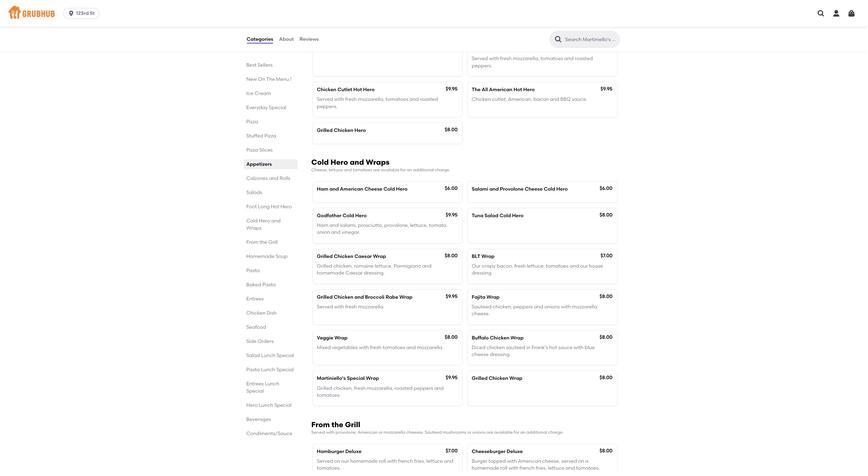 Task type: describe. For each thing, give the bounding box(es) containing it.
grill for from the grill
[[269, 240, 278, 246]]

and inside sauteed chicken, peppers and onions with mozzarella cheese.
[[534, 304, 543, 310]]

charge. inside cold hero and wraps cheese, lettuce and tomatoes are available for an additional charge.
[[435, 168, 450, 173]]

and inside cold hero and wraps
[[271, 218, 281, 224]]

mozzarella. inside button
[[383, 22, 409, 28]]

$7.50
[[446, 45, 458, 51]]

123rd
[[76, 10, 89, 16]]

pizza slices
[[246, 147, 273, 153]]

bacon,
[[497, 264, 513, 269]]

and inside the our crispy bacon, fresh lettuce, tomatoes and our house dressing.
[[570, 264, 579, 269]]

salami,
[[340, 223, 357, 229]]

burger
[[472, 459, 488, 465]]

the for from the grill
[[260, 240, 267, 246]]

search icon image
[[554, 35, 563, 44]]

wrap right fajita
[[487, 295, 500, 300]]

st
[[90, 10, 95, 16]]

lunch for pasta
[[261, 367, 275, 373]]

0 horizontal spatial salad
[[246, 353, 260, 359]]

french inside burger topped with american cheese, served on a homemade roll with french fries, lettuce and tomatoes.
[[520, 466, 535, 472]]

veggie
[[317, 335, 333, 341]]

calzones and rolls
[[246, 176, 290, 182]]

melted
[[365, 22, 382, 28]]

hot up american,
[[514, 87, 522, 93]]

beverages
[[246, 417, 271, 423]]

side
[[246, 339, 257, 345]]

mozzarella inside from the grill served with provolone, american or mozzarella cheeses.  sauteed mushrooms or onions are available for an additional charge.
[[384, 431, 405, 436]]

our inside the our crispy bacon, fresh lettuce, tomatoes and our house dressing.
[[580, 264, 588, 269]]

our
[[472, 264, 481, 269]]

salami and provolone cheese cold hero
[[472, 186, 568, 192]]

american inside burger topped with american cheese, served on a homemade roll with french fries, lettuce and tomatoes.
[[518, 459, 541, 465]]

entrees lunch special
[[246, 382, 279, 395]]

chicken for grilled chicken caesar wrap
[[334, 254, 353, 260]]

ham for ham and american cheese cold hero
[[317, 186, 328, 192]]

chicken, for caesar
[[334, 264, 353, 269]]

soup
[[276, 254, 288, 260]]

reviews
[[300, 36, 319, 42]]

american,
[[508, 97, 533, 102]]

baked pasta
[[246, 282, 276, 288]]

and inside served on our homemade roll with french fries, lettuce and tomatoes.
[[444, 459, 454, 465]]

sauce
[[559, 345, 573, 351]]

grilled for grilled chicken, fresh mozzarella, roasted peppers and tomatoes.
[[317, 386, 332, 392]]

2 or from the left
[[467, 431, 472, 436]]

a
[[586, 459, 589, 465]]

wraps for cold hero and wraps
[[246, 226, 262, 231]]

grilled for grilled chicken caesar wrap
[[317, 254, 333, 260]]

dressing. inside grilled chicken, romaine lettuce, parmigiano and homemade caesar dressing.
[[364, 271, 385, 276]]

foot
[[246, 204, 257, 210]]

served inside from the grill served with provolone, american or mozzarella cheeses.  sauteed mushrooms or onions are available for an additional charge.
[[311, 431, 325, 436]]

1 or from the left
[[379, 431, 383, 436]]

1 vertical spatial the
[[472, 87, 481, 93]]

grill for from the grill served with provolone, american or mozzarella cheeses.  sauteed mushrooms or onions are available for an additional charge.
[[345, 421, 360, 430]]

ice cream
[[246, 91, 271, 97]]

entrees for entrees lunch special
[[246, 382, 264, 387]]

mozzarella inside sauteed chicken, peppers and onions with mozzarella cheese.
[[572, 304, 598, 310]]

onion
[[317, 230, 330, 236]]

buffalo chicken wrap
[[472, 335, 524, 341]]

new
[[246, 76, 257, 82]]

1 vertical spatial mozzarella.
[[358, 304, 385, 310]]

tomatoes inside cold hero and wraps cheese, lettuce and tomatoes are available for an additional charge.
[[353, 168, 372, 173]]

pizza for pizza
[[246, 119, 258, 125]]

fresh inside the our crispy bacon, fresh lettuce, tomatoes and our house dressing.
[[515, 264, 526, 269]]

hot
[[550, 345, 557, 351]]

caesar inside grilled chicken, romaine lettuce, parmigiano and homemade caesar dressing.
[[346, 271, 363, 276]]

served for chicken cutlet hot hero
[[317, 97, 333, 102]]

roasted inside grilled chicken, fresh mozzarella, roasted peppers and tomatoes.
[[395, 386, 413, 392]]

fries, inside served on our homemade roll with french fries, lettuce and tomatoes.
[[414, 459, 425, 465]]

godfather
[[317, 213, 342, 219]]

chicken for grilled chicken hot hero
[[489, 46, 508, 52]]

grilled for grilled chicken hot hero
[[472, 46, 488, 52]]

sauteed
[[506, 345, 525, 351]]

dressing. inside the our crispy bacon, fresh lettuce, tomatoes and our house dressing.
[[472, 271, 493, 276]]

martiniello's special wrap
[[317, 376, 379, 382]]

served inside button
[[472, 22, 488, 28]]

lunch for hero
[[259, 403, 273, 409]]

onions inside sauteed chicken, peppers and onions with mozzarella cheese.
[[545, 304, 560, 310]]

roasted for chicken cutlet hot hero
[[420, 97, 438, 102]]

from for from the grill
[[246, 240, 259, 246]]

ice
[[246, 91, 254, 97]]

onions
[[364, 46, 381, 52]]

served for grilled chicken and broccoli rabe wrap
[[317, 304, 333, 310]]

fresh right vegetables
[[370, 345, 382, 351]]

served for hamburger deluxe
[[317, 459, 333, 465]]

steak, peppers and onions hot hero
[[317, 46, 403, 52]]

menu
[[276, 76, 289, 82]]

stuffed
[[246, 133, 263, 139]]

available inside from the grill served with provolone, american or mozzarella cheeses.  sauteed mushrooms or onions are available for an additional charge.
[[494, 431, 513, 436]]

for inside cold hero and wraps cheese, lettuce and tomatoes are available for an additional charge.
[[401, 168, 406, 173]]

in
[[527, 345, 531, 351]]

with inside sauteed chicken, peppers and onions with mozzarella cheese.
[[561, 304, 571, 310]]

our inside served on our homemade roll with french fries, lettuce and tomatoes.
[[341, 459, 349, 465]]

served with lettuce, tomatoes and slovaki sauce. button
[[468, 8, 617, 36]]

tomatoes. inside grilled chicken, fresh mozzarella, roasted peppers and tomatoes.
[[317, 393, 341, 399]]

crispy
[[482, 264, 496, 269]]

served with lettuce, tomatoes and slovaki sauce.
[[472, 22, 586, 28]]

an inside from the grill served with provolone, american or mozzarella cheeses.  sauteed mushrooms or onions are available for an additional charge.
[[520, 431, 526, 436]]

served for grilled chicken hot hero
[[472, 56, 488, 62]]

fajita
[[472, 295, 486, 300]]

lettuce inside burger topped with american cheese, served on a homemade roll with french fries, lettuce and tomatoes.
[[548, 466, 565, 472]]

slices
[[259, 147, 273, 153]]

diced chicken sauteed in frank's hot sauce with blue cheese dressing.
[[472, 345, 595, 358]]

$6.00 for ham and american cheese cold hero
[[445, 186, 458, 191]]

grilled chicken, fresh mozzarella, roasted peppers and tomatoes.
[[317, 386, 444, 399]]

from for from the grill served with provolone, american or mozzarella cheeses.  sauteed mushrooms or onions are available for an additional charge.
[[311, 421, 330, 430]]

1 horizontal spatial salad
[[485, 213, 499, 219]]

cheeseburger
[[472, 449, 506, 455]]

on inside burger topped with american cheese, served on a homemade roll with french fries, lettuce and tomatoes.
[[578, 459, 584, 465]]

chicken
[[487, 345, 505, 351]]

mozzarella, for grilled chicken hot hero
[[513, 56, 540, 62]]

for inside from the grill served with provolone, american or mozzarella cheeses.  sauteed mushrooms or onions are available for an additional charge.
[[514, 431, 519, 436]]

ham and salami, prosciutto, provolone, lettuce, tomato, onion and vinegar.
[[317, 223, 448, 236]]

roll inside served on our homemade roll with french fries, lettuce and tomatoes.
[[379, 459, 386, 465]]

pasta for pasta
[[246, 268, 260, 274]]

chicken, for cheese.
[[493, 304, 512, 310]]

chicken cutlet hot hero
[[317, 87, 375, 93]]

special for pasta lunch special
[[277, 367, 294, 373]]

dressing. inside diced chicken sauteed in frank's hot sauce with blue cheese dressing.
[[490, 352, 511, 358]]

deluxe for american
[[507, 449, 523, 455]]

with inside served on our homemade roll with french fries, lettuce and tomatoes.
[[387, 459, 397, 465]]

seafood
[[246, 325, 266, 331]]

mushrooms
[[443, 431, 466, 436]]

and inside burger topped with american cheese, served on a homemade roll with french fries, lettuce and tomatoes.
[[566, 466, 575, 472]]

cream
[[255, 91, 271, 97]]

$9.95 for grilled chicken and broccoli rabe wrap
[[446, 294, 458, 300]]

on inside served on our homemade roll with french fries, lettuce and tomatoes.
[[334, 459, 340, 465]]

calzones
[[246, 176, 268, 182]]

salami
[[472, 186, 488, 192]]

provolone, inside ham and salami, prosciutto, provolone, lettuce, tomato, onion and vinegar.
[[384, 223, 409, 229]]

lunch for entrees
[[265, 382, 279, 387]]

hot for foot long hot hero
[[271, 204, 279, 210]]

served
[[562, 459, 577, 465]]

homemade inside grilled chicken, romaine lettuce, parmigiano and homemade caesar dressing.
[[317, 271, 344, 276]]

homemade inside served on our homemade roll with french fries, lettuce and tomatoes.
[[350, 459, 378, 465]]

chicken for grilled chicken hero
[[334, 128, 353, 133]]

cold hero and wraps cheese, lettuce and tomatoes are available for an additional charge.
[[311, 158, 450, 173]]

foot long hot hero
[[246, 204, 292, 210]]

orders
[[258, 339, 274, 345]]

grilled for grilled chicken, romaine lettuce, parmigiano and homemade caesar dressing.
[[317, 264, 332, 269]]

grilled chicken, romaine lettuce, parmigiano and homemade caesar dressing.
[[317, 264, 432, 276]]

peppers
[[333, 46, 353, 52]]

grilled chicken and broccoli rabe wrap
[[317, 295, 413, 300]]

burger topped with american cheese, served on a homemade roll with french fries, lettuce and tomatoes.
[[472, 459, 600, 472]]

condiments/sauce
[[246, 431, 293, 437]]

from the grill served with provolone, american or mozzarella cheeses.  sauteed mushrooms or onions are available for an additional charge.
[[311, 421, 564, 436]]

homemade soup
[[246, 254, 288, 260]]

the for from the grill served with provolone, american or mozzarella cheeses.  sauteed mushrooms or onions are available for an additional charge.
[[332, 421, 343, 430]]

cheeses.
[[406, 431, 424, 436]]

fajita wrap
[[472, 295, 500, 300]]

chicken for buffalo chicken wrap
[[490, 335, 510, 341]]

cold hero and wraps
[[246, 218, 281, 231]]

sauteed inside from the grill served with provolone, american or mozzarella cheeses.  sauteed mushrooms or onions are available for an additional charge.
[[425, 431, 442, 436]]

categories
[[247, 36, 273, 42]]

with inside diced chicken sauteed in frank's hot sauce with blue cheese dressing.
[[574, 345, 584, 351]]

cold inside cold hero and wraps
[[246, 218, 258, 224]]

hero lunch special
[[246, 403, 292, 409]]

wrap up crispy
[[482, 254, 495, 260]]

everyday
[[246, 105, 268, 111]]

2 vertical spatial mozzarella.
[[417, 345, 444, 351]]

mixed
[[317, 345, 331, 351]]

bacon
[[534, 97, 549, 102]]

fresh
[[317, 22, 330, 28]]

cheese,
[[542, 459, 561, 465]]

0 vertical spatial caesar
[[355, 254, 372, 260]]

grilled chicken caesar wrap
[[317, 254, 386, 260]]

rabe
[[386, 295, 398, 300]]

best
[[246, 62, 257, 68]]

salad lunch special
[[246, 353, 294, 359]]

with inside from the grill served with provolone, american or mozzarella cheeses.  sauteed mushrooms or onions are available for an additional charge.
[[326, 431, 335, 436]]

cheese
[[472, 352, 489, 358]]

fresh for martiniello's special wrap
[[354, 386, 366, 392]]

additional inside cold hero and wraps cheese, lettuce and tomatoes are available for an additional charge.
[[413, 168, 434, 173]]

$9.95 for martiniello's special wrap
[[446, 375, 458, 381]]

hero inside cold hero and wraps
[[259, 218, 270, 224]]



Task type: locate. For each thing, give the bounding box(es) containing it.
lettuce inside served on our homemade roll with french fries, lettuce and tomatoes.
[[427, 459, 443, 465]]

special for salad lunch special
[[277, 353, 294, 359]]

special down cream
[[269, 105, 286, 111]]

lunch for salad
[[261, 353, 276, 359]]

svg image
[[848, 9, 856, 18], [68, 10, 75, 17]]

salad down the side
[[246, 353, 260, 359]]

our crispy bacon, fresh lettuce, tomatoes and our house dressing.
[[472, 264, 603, 276]]

cheese,
[[311, 168, 328, 173]]

dish
[[267, 311, 277, 316]]

1 horizontal spatial are
[[487, 431, 494, 436]]

0 horizontal spatial our
[[341, 459, 349, 465]]

fresh right bacon,
[[515, 264, 526, 269]]

1 horizontal spatial svg image
[[848, 9, 856, 18]]

1 vertical spatial from
[[311, 421, 330, 430]]

veggie wrap
[[317, 335, 348, 341]]

svg image inside 123rd st "button"
[[68, 10, 75, 17]]

2 vertical spatial homemade
[[472, 466, 499, 472]]

from
[[246, 240, 259, 246], [311, 421, 330, 430]]

0 horizontal spatial svg image
[[817, 9, 826, 18]]

served up hamburger at bottom left
[[311, 431, 325, 436]]

1 cheese from the left
[[365, 186, 383, 192]]

homemade down hamburger deluxe
[[350, 459, 378, 465]]

1 vertical spatial mozzarella
[[384, 431, 405, 436]]

dressing. down romaine
[[364, 271, 385, 276]]

onions inside from the grill served with provolone, american or mozzarella cheeses.  sauteed mushrooms or onions are available for an additional charge.
[[473, 431, 486, 436]]

0 horizontal spatial on
[[334, 459, 340, 465]]

0 horizontal spatial homemade
[[317, 271, 344, 276]]

additional
[[413, 168, 434, 173], [527, 431, 547, 436]]

0 horizontal spatial $6.00
[[445, 186, 458, 191]]

lettuce, up grilled chicken hot hero
[[500, 22, 518, 28]]

cold inside cold hero and wraps cheese, lettuce and tomatoes are available for an additional charge.
[[311, 158, 329, 167]]

sauce. inside button
[[571, 22, 586, 28]]

lunch inside entrees lunch special
[[265, 382, 279, 387]]

fresh down martiniello's special wrap
[[354, 386, 366, 392]]

1 vertical spatial our
[[341, 459, 349, 465]]

1 horizontal spatial wraps
[[366, 158, 390, 167]]

0 vertical spatial additional
[[413, 168, 434, 173]]

1 vertical spatial additional
[[527, 431, 547, 436]]

served up veggie
[[317, 304, 333, 310]]

mozzarella.
[[383, 22, 409, 28], [358, 304, 385, 310], [417, 345, 444, 351]]

hero
[[392, 46, 403, 52], [519, 46, 531, 52], [363, 87, 375, 93], [524, 87, 535, 93], [355, 128, 366, 133], [331, 158, 348, 167], [396, 186, 408, 192], [557, 186, 568, 192], [281, 204, 292, 210], [355, 213, 367, 219], [512, 213, 524, 219], [259, 218, 270, 224], [246, 403, 258, 409]]

grilled for grilled chicken wrap
[[472, 376, 488, 382]]

grill up hamburger deluxe
[[345, 421, 360, 430]]

caesar up romaine
[[355, 254, 372, 260]]

pizza left "slices"
[[246, 147, 258, 153]]

0 vertical spatial pizza
[[246, 119, 258, 125]]

2 $6.00 from the left
[[600, 186, 613, 191]]

0 horizontal spatial served with fresh mozzarella, tomatoes and roasted peppers.
[[317, 97, 438, 110]]

fresh inside grilled chicken, fresh mozzarella, roasted peppers and tomatoes.
[[354, 386, 366, 392]]

main navigation navigation
[[0, 0, 866, 27]]

ham and american cheese cold hero
[[317, 186, 408, 192]]

with inside button
[[489, 22, 499, 28]]

tomatoes. down a
[[576, 466, 600, 472]]

cheese down cold hero and wraps cheese, lettuce and tomatoes are available for an additional charge.
[[365, 186, 383, 192]]

0 horizontal spatial lettuce
[[329, 168, 343, 173]]

0 horizontal spatial available
[[381, 168, 400, 173]]

pizza up "slices"
[[265, 133, 276, 139]]

sauce. right bbq at the right top of the page
[[572, 97, 587, 102]]

provolone, inside from the grill served with provolone, american or mozzarella cheeses.  sauteed mushrooms or onions are available for an additional charge.
[[336, 431, 357, 436]]

broccoli
[[365, 295, 385, 300]]

wraps inside cold hero and wraps
[[246, 226, 262, 231]]

pizza for pizza slices
[[246, 147, 258, 153]]

chicken, down fajita wrap
[[493, 304, 512, 310]]

american up hamburger deluxe
[[358, 431, 378, 436]]

fresh for grilled chicken hot hero
[[500, 56, 512, 62]]

the inside from the grill served with provolone, american or mozzarella cheeses.  sauteed mushrooms or onions are available for an additional charge.
[[332, 421, 343, 430]]

sauce. for chicken cutlet, american, bacon and bbq sauce.
[[572, 97, 587, 102]]

0 vertical spatial mozzarella,
[[513, 56, 540, 62]]

hot for chicken cutlet hot hero
[[354, 87, 362, 93]]

tomatoes. down hamburger at bottom left
[[317, 466, 341, 472]]

on left a
[[578, 459, 584, 465]]

served down hamburger at bottom left
[[317, 459, 333, 465]]

1 horizontal spatial mozzarella
[[572, 304, 598, 310]]

for
[[401, 168, 406, 173], [514, 431, 519, 436]]

0 horizontal spatial the
[[260, 240, 267, 246]]

1 horizontal spatial for
[[514, 431, 519, 436]]

wrap down sauteed
[[510, 376, 523, 382]]

available inside cold hero and wraps cheese, lettuce and tomatoes are available for an additional charge.
[[381, 168, 400, 173]]

entrees for entrees
[[246, 296, 264, 302]]

fries, down "cheese,"
[[536, 466, 547, 472]]

an
[[407, 168, 412, 173], [520, 431, 526, 436]]

wraps up from the grill
[[246, 226, 262, 231]]

godfather cold hero
[[317, 213, 367, 219]]

on
[[258, 76, 265, 82]]

from up homemade
[[246, 240, 259, 246]]

lunch up "beverages"
[[259, 403, 273, 409]]

rolls
[[280, 176, 290, 182]]

vinegar.
[[342, 230, 360, 236]]

hot for grilled chicken hot hero
[[510, 46, 518, 52]]

tomatoes. inside burger topped with american cheese, served on a homemade roll with french fries, lettuce and tomatoes.
[[576, 466, 600, 472]]

or up served on our homemade roll with french fries, lettuce and tomatoes.
[[379, 431, 383, 436]]

mozzarella, down grilled chicken hot hero
[[513, 56, 540, 62]]

1 svg image from the left
[[817, 9, 826, 18]]

tomatoes. inside served on our homemade roll with french fries, lettuce and tomatoes.
[[317, 466, 341, 472]]

1 horizontal spatial grill
[[345, 421, 360, 430]]

the right the 'on'
[[266, 76, 275, 82]]

reviews button
[[299, 27, 319, 52]]

fresh tomatoes and melted mozzarella. button
[[313, 8, 462, 36]]

lettuce, right romaine
[[375, 264, 393, 269]]

0 vertical spatial homemade
[[317, 271, 344, 276]]

1 vertical spatial peppers.
[[317, 104, 338, 110]]

pasta right "baked"
[[262, 282, 276, 288]]

pizza
[[246, 119, 258, 125], [265, 133, 276, 139], [246, 147, 258, 153]]

are
[[373, 168, 380, 173], [487, 431, 494, 436]]

romaine
[[354, 264, 374, 269]]

2 svg image from the left
[[833, 9, 841, 18]]

peppers. for chicken
[[317, 104, 338, 110]]

categories button
[[246, 27, 274, 52]]

all
[[482, 87, 488, 93]]

wraps for cold hero and wraps cheese, lettuce and tomatoes are available for an additional charge.
[[366, 158, 390, 167]]

1 horizontal spatial fries,
[[536, 466, 547, 472]]

$7.00
[[601, 253, 613, 259], [446, 449, 458, 454]]

lettuce, right bacon,
[[527, 264, 545, 269]]

$7.00 for our crispy bacon, fresh lettuce, tomatoes and our house dressing.
[[601, 253, 613, 259]]

2 on from the left
[[578, 459, 584, 465]]

salads
[[246, 190, 262, 196]]

roll inside burger topped with american cheese, served on a homemade roll with french fries, lettuce and tomatoes.
[[501, 466, 508, 472]]

from the grill
[[246, 240, 278, 246]]

$9.95 for chicken cutlet hot hero
[[446, 86, 458, 92]]

charge. inside from the grill served with provolone, american or mozzarella cheeses.  sauteed mushrooms or onions are available for an additional charge.
[[548, 431, 564, 436]]

pasta for pasta lunch special
[[246, 367, 260, 373]]

are up "cheeseburger"
[[487, 431, 494, 436]]

mozzarella, down martiniello's special wrap
[[367, 386, 393, 392]]

2 cheese from the left
[[525, 186, 543, 192]]

mozzarella, for martiniello's special wrap
[[367, 386, 393, 392]]

new on the menu !
[[246, 76, 292, 82]]

lettuce, inside ham and salami, prosciutto, provolone, lettuce, tomato, onion and vinegar.
[[410, 223, 428, 229]]

pasta
[[246, 268, 260, 274], [262, 282, 276, 288], [246, 367, 260, 373]]

salad right tuna
[[485, 213, 499, 219]]

0 vertical spatial pasta
[[246, 268, 260, 274]]

0 horizontal spatial or
[[379, 431, 383, 436]]

grilled chicken hero
[[317, 128, 366, 133]]

dressing. down chicken
[[490, 352, 511, 358]]

mozzarella, for chicken cutlet hot hero
[[358, 97, 385, 102]]

provolone
[[500, 186, 524, 192]]

lettuce, inside the our crispy bacon, fresh lettuce, tomatoes and our house dressing.
[[527, 264, 545, 269]]

stuffed pizza
[[246, 133, 276, 139]]

Search Martiniello's Pizzeria search field
[[565, 36, 618, 43]]

entrees down "baked"
[[246, 296, 264, 302]]

hamburger
[[317, 449, 344, 455]]

0 horizontal spatial are
[[373, 168, 380, 173]]

0 vertical spatial mozzarella
[[572, 304, 598, 310]]

2 vertical spatial mozzarella,
[[367, 386, 393, 392]]

special for hero lunch special
[[274, 403, 292, 409]]

chicken, inside grilled chicken, romaine lettuce, parmigiano and homemade caesar dressing.
[[334, 264, 353, 269]]

0 vertical spatial chicken,
[[334, 264, 353, 269]]

1 vertical spatial homemade
[[350, 459, 378, 465]]

lettuce down from the grill served with provolone, american or mozzarella cheeses.  sauteed mushrooms or onions are available for an additional charge.
[[427, 459, 443, 465]]

and inside grilled chicken, romaine lettuce, parmigiano and homemade caesar dressing.
[[422, 264, 432, 269]]

2 horizontal spatial homemade
[[472, 466, 499, 472]]

dressing. down our
[[472, 271, 493, 276]]

from inside from the grill served with provolone, american or mozzarella cheeses.  sauteed mushrooms or onions are available for an additional charge.
[[311, 421, 330, 430]]

chicken,
[[334, 264, 353, 269], [493, 304, 512, 310], [334, 386, 353, 392]]

0 horizontal spatial roasted
[[395, 386, 413, 392]]

fresh tomatoes and melted mozzarella.
[[317, 22, 409, 28]]

chicken, down martiniello's special wrap
[[334, 386, 353, 392]]

0 vertical spatial $7.00
[[601, 253, 613, 259]]

$9.95 for grilled chicken hot hero
[[601, 45, 613, 51]]

grilled for grilled chicken hero
[[317, 128, 333, 133]]

lunch
[[261, 353, 276, 359], [261, 367, 275, 373], [265, 382, 279, 387], [259, 403, 273, 409]]

cheese for provolone
[[525, 186, 543, 192]]

ham down cheese,
[[317, 186, 328, 192]]

sauce.
[[571, 22, 586, 28], [572, 97, 587, 102]]

the left "all"
[[472, 87, 481, 93]]

svg image
[[817, 9, 826, 18], [833, 9, 841, 18]]

mozzarella, inside grilled chicken, fresh mozzarella, roasted peppers and tomatoes.
[[367, 386, 393, 392]]

fresh for grilled chicken and broccoli rabe wrap
[[345, 304, 357, 310]]

peppers.
[[472, 63, 493, 69], [317, 104, 338, 110]]

0 horizontal spatial roll
[[379, 459, 386, 465]]

peppers inside grilled chicken, fresh mozzarella, roasted peppers and tomatoes.
[[414, 386, 433, 392]]

hot right cutlet
[[354, 87, 362, 93]]

american inside from the grill served with provolone, american or mozzarella cheeses.  sauteed mushrooms or onions are available for an additional charge.
[[358, 431, 378, 436]]

martiniello's
[[317, 376, 346, 382]]

wrap right rabe on the left of page
[[400, 295, 413, 300]]

chicken, down grilled chicken caesar wrap
[[334, 264, 353, 269]]

diced
[[472, 345, 486, 351]]

chicken, for tomatoes.
[[334, 386, 353, 392]]

special down the "salad lunch special" in the left bottom of the page
[[277, 367, 294, 373]]

0 vertical spatial for
[[401, 168, 406, 173]]

1 vertical spatial peppers
[[414, 386, 433, 392]]

available up ham and american cheese cold hero
[[381, 168, 400, 173]]

2 deluxe from the left
[[507, 449, 523, 455]]

hot right onions
[[382, 46, 391, 52]]

fries, down cheeses.
[[414, 459, 425, 465]]

charge.
[[435, 168, 450, 173], [548, 431, 564, 436]]

served inside served on our homemade roll with french fries, lettuce and tomatoes.
[[317, 459, 333, 465]]

$6.00 for salami and provolone cheese cold hero
[[600, 186, 613, 191]]

hero inside cold hero and wraps cheese, lettuce and tomatoes are available for an additional charge.
[[331, 158, 348, 167]]

ham for ham and salami, prosciutto, provolone, lettuce, tomato, onion and vinegar.
[[317, 223, 328, 229]]

1 vertical spatial pizza
[[265, 133, 276, 139]]

served down grilled chicken hot hero
[[472, 56, 488, 62]]

peppers. for grilled
[[472, 63, 493, 69]]

0 horizontal spatial cheese
[[365, 186, 383, 192]]

2 entrees from the top
[[246, 382, 264, 387]]

peppers. up "all"
[[472, 63, 493, 69]]

cheese for american
[[365, 186, 383, 192]]

0 vertical spatial roll
[[379, 459, 386, 465]]

0 vertical spatial ham
[[317, 186, 328, 192]]

1 vertical spatial charge.
[[548, 431, 564, 436]]

1 vertical spatial the
[[332, 421, 343, 430]]

1 horizontal spatial or
[[467, 431, 472, 436]]

1 vertical spatial fries,
[[536, 466, 547, 472]]

homemade inside burger topped with american cheese, served on a homemade roll with french fries, lettuce and tomatoes.
[[472, 466, 499, 472]]

salad
[[485, 213, 499, 219], [246, 353, 260, 359]]

hamburger deluxe
[[317, 449, 362, 455]]

available up the cheeseburger deluxe
[[494, 431, 513, 436]]

grilled chicken hot hero
[[472, 46, 531, 52]]

1 vertical spatial $7.00
[[446, 449, 458, 454]]

1 horizontal spatial available
[[494, 431, 513, 436]]

or right mushrooms
[[467, 431, 472, 436]]

are up ham and american cheese cold hero
[[373, 168, 380, 173]]

served with fresh mozzarella, tomatoes and roasted peppers. for chicken cutlet hot hero
[[317, 97, 438, 110]]

served with fresh mozzarella, tomatoes and roasted peppers. down grilled chicken hot hero
[[472, 56, 593, 69]]

about button
[[279, 27, 294, 52]]

1 vertical spatial an
[[520, 431, 526, 436]]

sauce. right 'slovaki'
[[571, 22, 586, 28]]

tuna salad cold hero
[[472, 213, 524, 219]]

0 vertical spatial fries,
[[414, 459, 425, 465]]

additional inside from the grill served with provolone, american or mozzarella cheeses.  sauteed mushrooms or onions are available for an additional charge.
[[527, 431, 547, 436]]

0 vertical spatial roasted
[[575, 56, 593, 62]]

american up cutlet,
[[489, 87, 513, 93]]

1 on from the left
[[334, 459, 340, 465]]

1 vertical spatial sauce.
[[572, 97, 587, 102]]

123rd st button
[[63, 8, 102, 19]]

entrees inside entrees lunch special
[[246, 382, 264, 387]]

1 vertical spatial lettuce
[[427, 459, 443, 465]]

chicken, inside sauteed chicken, peppers and onions with mozzarella cheese.
[[493, 304, 512, 310]]

fresh down "grilled chicken and broccoli rabe wrap" in the left of the page
[[345, 304, 357, 310]]

bbq
[[561, 97, 571, 102]]

sauce. for served with lettuce, tomatoes and slovaki sauce.
[[571, 22, 586, 28]]

hot down 'served with lettuce, tomatoes and slovaki sauce.'
[[510, 46, 518, 52]]

served on our homemade roll with french fries, lettuce and tomatoes.
[[317, 459, 454, 472]]

0 horizontal spatial additional
[[413, 168, 434, 173]]

0 vertical spatial french
[[398, 459, 413, 465]]

0 vertical spatial an
[[407, 168, 412, 173]]

lettuce inside cold hero and wraps cheese, lettuce and tomatoes are available for an additional charge.
[[329, 168, 343, 173]]

chicken cutlet, american, bacon and bbq sauce.
[[472, 97, 587, 102]]

$6.00
[[445, 186, 458, 191], [600, 186, 613, 191]]

0 horizontal spatial grill
[[269, 240, 278, 246]]

tomatoes. down martiniello's
[[317, 393, 341, 399]]

american up godfather cold hero
[[340, 186, 363, 192]]

pasta lunch special
[[246, 367, 294, 373]]

everyday special
[[246, 105, 286, 111]]

lettuce right cheese,
[[329, 168, 343, 173]]

long
[[258, 204, 270, 210]]

from up hamburger at bottom left
[[311, 421, 330, 430]]

0 vertical spatial from
[[246, 240, 259, 246]]

wrap up grilled chicken, fresh mozzarella, roasted peppers and tomatoes.
[[366, 376, 379, 382]]

lettuce, inside button
[[500, 22, 518, 28]]

2 vertical spatial chicken,
[[334, 386, 353, 392]]

pasta up "baked"
[[246, 268, 260, 274]]

roasted for grilled chicken hot hero
[[575, 56, 593, 62]]

0 horizontal spatial from
[[246, 240, 259, 246]]

wrap up vegetables
[[335, 335, 348, 341]]

ham
[[317, 186, 328, 192], [317, 223, 328, 229]]

0 vertical spatial served with fresh mozzarella, tomatoes and roasted peppers.
[[472, 56, 593, 69]]

fresh for chicken cutlet hot hero
[[345, 97, 357, 102]]

special
[[269, 105, 286, 111], [277, 353, 294, 359], [277, 367, 294, 373], [347, 376, 365, 382], [246, 389, 264, 395], [274, 403, 292, 409]]

1 horizontal spatial on
[[578, 459, 584, 465]]

$9.95 for godfather cold hero
[[446, 212, 458, 218]]

lunch up 'pasta lunch special'
[[261, 353, 276, 359]]

1 horizontal spatial peppers.
[[472, 63, 493, 69]]

hot right long
[[271, 204, 279, 210]]

fries, inside burger topped with american cheese, served on a homemade roll with french fries, lettuce and tomatoes.
[[536, 466, 547, 472]]

tomato,
[[429, 223, 448, 229]]

are inside from the grill served with provolone, american or mozzarella cheeses.  sauteed mushrooms or onions are available for an additional charge.
[[487, 431, 494, 436]]

1 horizontal spatial deluxe
[[507, 449, 523, 455]]

wraps
[[366, 158, 390, 167], [246, 226, 262, 231]]

1 vertical spatial wraps
[[246, 226, 262, 231]]

0 vertical spatial the
[[266, 76, 275, 82]]

grilled chicken wrap
[[472, 376, 523, 382]]

!
[[290, 76, 292, 82]]

peppers inside sauteed chicken, peppers and onions with mozzarella cheese.
[[514, 304, 533, 310]]

lettuce, inside grilled chicken, romaine lettuce, parmigiano and homemade caesar dressing.
[[375, 264, 393, 269]]

0 horizontal spatial for
[[401, 168, 406, 173]]

provolone, right prosciutto,
[[384, 223, 409, 229]]

an inside cold hero and wraps cheese, lettuce and tomatoes are available for an additional charge.
[[407, 168, 412, 173]]

1 vertical spatial pasta
[[262, 282, 276, 288]]

1 entrees from the top
[[246, 296, 264, 302]]

0 vertical spatial our
[[580, 264, 588, 269]]

tomatoes inside the our crispy bacon, fresh lettuce, tomatoes and our house dressing.
[[546, 264, 569, 269]]

sauteed inside sauteed chicken, peppers and onions with mozzarella cheese.
[[472, 304, 492, 310]]

chicken, inside grilled chicken, fresh mozzarella, roasted peppers and tomatoes.
[[334, 386, 353, 392]]

0 vertical spatial the
[[260, 240, 267, 246]]

1 horizontal spatial french
[[520, 466, 535, 472]]

the up homemade
[[260, 240, 267, 246]]

wraps inside cold hero and wraps cheese, lettuce and tomatoes are available for an additional charge.
[[366, 158, 390, 167]]

our down hamburger deluxe
[[341, 459, 349, 465]]

wrap
[[373, 254, 386, 260], [482, 254, 495, 260], [400, 295, 413, 300], [487, 295, 500, 300], [335, 335, 348, 341], [511, 335, 524, 341], [366, 376, 379, 382], [510, 376, 523, 382]]

2 vertical spatial pasta
[[246, 367, 260, 373]]

chicken for grilled chicken wrap
[[489, 376, 508, 382]]

ham inside ham and salami, prosciutto, provolone, lettuce, tomato, onion and vinegar.
[[317, 223, 328, 229]]

1 vertical spatial sauteed
[[425, 431, 442, 436]]

1 vertical spatial chicken,
[[493, 304, 512, 310]]

wrap up grilled chicken, romaine lettuce, parmigiano and homemade caesar dressing.
[[373, 254, 386, 260]]

wrap up sauteed
[[511, 335, 524, 341]]

0 vertical spatial sauce.
[[571, 22, 586, 28]]

sauteed up cheese.
[[472, 304, 492, 310]]

pasta up entrees lunch special
[[246, 367, 260, 373]]

1 horizontal spatial peppers
[[514, 304, 533, 310]]

deluxe right hamburger at bottom left
[[346, 449, 362, 455]]

served with fresh mozzarella, tomatoes and roasted peppers. down chicken cutlet hot hero
[[317, 97, 438, 110]]

cutlet,
[[492, 97, 507, 102]]

served up grilled chicken hot hero
[[472, 22, 488, 28]]

steak,
[[317, 46, 332, 52]]

0 vertical spatial mozzarella.
[[383, 22, 409, 28]]

special right martiniello's
[[347, 376, 365, 382]]

entrees down 'pasta lunch special'
[[246, 382, 264, 387]]

grilled for grilled chicken and broccoli rabe wrap
[[317, 295, 333, 300]]

chicken
[[489, 46, 508, 52], [317, 87, 336, 93], [472, 97, 491, 102], [334, 128, 353, 133], [334, 254, 353, 260], [334, 295, 353, 300], [246, 311, 266, 316], [490, 335, 510, 341], [489, 376, 508, 382]]

0 horizontal spatial peppers.
[[317, 104, 338, 110]]

grill inside from the grill served with provolone, american or mozzarella cheeses.  sauteed mushrooms or onions are available for an additional charge.
[[345, 421, 360, 430]]

lettuce, left tomato,
[[410, 223, 428, 229]]

special for entrees lunch special
[[246, 389, 264, 395]]

homemade down grilled chicken caesar wrap
[[317, 271, 344, 276]]

grilled inside grilled chicken, romaine lettuce, parmigiano and homemade caesar dressing.
[[317, 264, 332, 269]]

0 vertical spatial salad
[[485, 213, 499, 219]]

caesar
[[355, 254, 372, 260], [346, 271, 363, 276]]

2 vertical spatial roasted
[[395, 386, 413, 392]]

0 vertical spatial onions
[[545, 304, 560, 310]]

and inside grilled chicken, fresh mozzarella, roasted peppers and tomatoes.
[[434, 386, 444, 392]]

about
[[279, 36, 294, 42]]

lunch down the "salad lunch special" in the left bottom of the page
[[261, 367, 275, 373]]

1 vertical spatial mozzarella,
[[358, 97, 385, 102]]

2 ham from the top
[[317, 223, 328, 229]]

$7.00 down mushrooms
[[446, 449, 458, 454]]

0 vertical spatial entrees
[[246, 296, 264, 302]]

sauteed right cheeses.
[[425, 431, 442, 436]]

1 horizontal spatial charge.
[[548, 431, 564, 436]]

$9.95 for the all american hot hero
[[601, 86, 613, 92]]

deluxe for homemade
[[346, 449, 362, 455]]

1 vertical spatial roasted
[[420, 97, 438, 102]]

caesar down romaine
[[346, 271, 363, 276]]

1 horizontal spatial $6.00
[[600, 186, 613, 191]]

0 vertical spatial sauteed
[[472, 304, 492, 310]]

0 vertical spatial peppers.
[[472, 63, 493, 69]]

served with fresh mozzarella, tomatoes and roasted peppers.
[[472, 56, 593, 69], [317, 97, 438, 110]]

lunch down 'pasta lunch special'
[[265, 382, 279, 387]]

frank's
[[532, 345, 548, 351]]

wraps up ham and american cheese cold hero
[[366, 158, 390, 167]]

mozzarella,
[[513, 56, 540, 62], [358, 97, 385, 102], [367, 386, 393, 392]]

2 horizontal spatial roasted
[[575, 56, 593, 62]]

1 ham from the top
[[317, 186, 328, 192]]

the up hamburger deluxe
[[332, 421, 343, 430]]

1 $6.00 from the left
[[445, 186, 458, 191]]

homemade
[[246, 254, 275, 260]]

1 vertical spatial ham
[[317, 223, 328, 229]]

provolone, up hamburger deluxe
[[336, 431, 357, 436]]

special inside entrees lunch special
[[246, 389, 264, 395]]

deluxe up burger topped with american cheese, served on a homemade roll with french fries, lettuce and tomatoes.
[[507, 449, 523, 455]]

french inside served on our homemade roll with french fries, lettuce and tomatoes.
[[398, 459, 413, 465]]

pizza up stuffed
[[246, 119, 258, 125]]

0 horizontal spatial fries,
[[414, 459, 425, 465]]

$7.00 up house
[[601, 253, 613, 259]]

0 horizontal spatial provolone,
[[336, 431, 357, 436]]

served with fresh mozzarella, tomatoes and roasted peppers. for grilled chicken hot hero
[[472, 56, 593, 69]]

are inside cold hero and wraps cheese, lettuce and tomatoes are available for an additional charge.
[[373, 168, 380, 173]]

0 vertical spatial are
[[373, 168, 380, 173]]

$7.00 for served on our homemade roll with french fries, lettuce and tomatoes.
[[446, 449, 458, 454]]

0 vertical spatial grill
[[269, 240, 278, 246]]

cheese
[[365, 186, 383, 192], [525, 186, 543, 192]]

ham up onion
[[317, 223, 328, 229]]

fresh down grilled chicken hot hero
[[500, 56, 512, 62]]

cheeseburger deluxe
[[472, 449, 523, 455]]

1 horizontal spatial from
[[311, 421, 330, 430]]

fresh down chicken cutlet hot hero
[[345, 97, 357, 102]]

grilled inside grilled chicken, fresh mozzarella, roasted peppers and tomatoes.
[[317, 386, 332, 392]]

provolone,
[[384, 223, 409, 229], [336, 431, 357, 436]]

our left house
[[580, 264, 588, 269]]

1 horizontal spatial svg image
[[833, 9, 841, 18]]

1 deluxe from the left
[[346, 449, 362, 455]]

1 horizontal spatial sauteed
[[472, 304, 492, 310]]

chicken for grilled chicken and broccoli rabe wrap
[[334, 295, 353, 300]]

cheese.
[[472, 311, 490, 317]]

1 horizontal spatial homemade
[[350, 459, 378, 465]]



Task type: vqa. For each thing, say whether or not it's contained in the screenshot.
$9.95
yes



